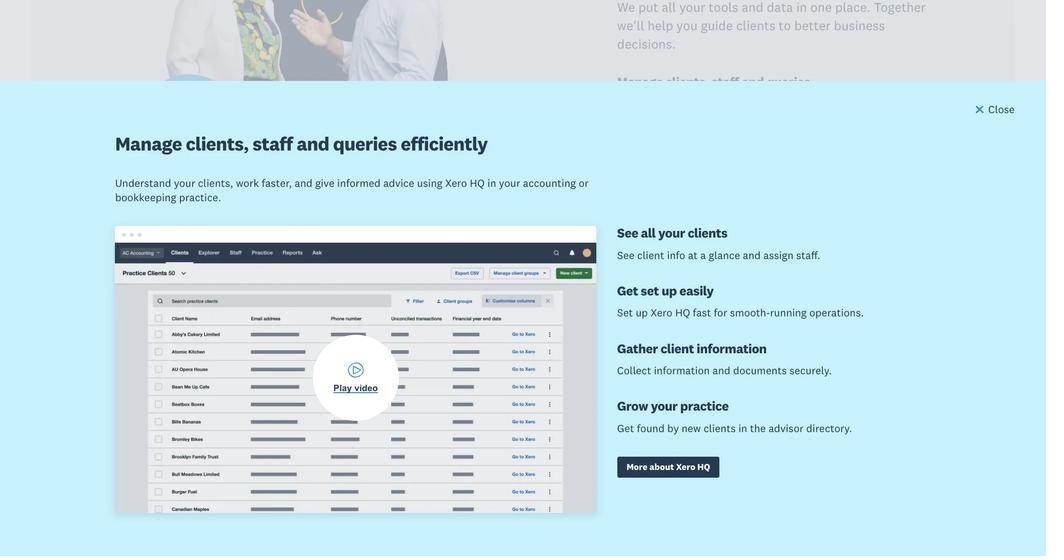 Task type: describe. For each thing, give the bounding box(es) containing it.
we'll
[[617, 17, 644, 34]]

set up xero hq fast for smooth-running operations.
[[617, 306, 864, 320]]

put
[[638, 0, 658, 15]]

queries for manage clients, staff and queries
[[767, 74, 810, 90]]

set
[[617, 306, 633, 320]]

faster,
[[262, 177, 292, 190]]

0 vertical spatial information
[[697, 341, 767, 357]]

a
[[700, 248, 706, 262]]

and inside the we put all your tools and data in one place. together we'll help you guide clients to better business decisions.
[[742, 0, 763, 15]]

manage clients, staff and queries
[[617, 74, 810, 90]]

manage clients, staff and queries efficiently region
[[0, 38, 1046, 557]]

guide
[[701, 17, 733, 34]]

we
[[617, 0, 635, 15]]

work
[[236, 177, 259, 190]]

bookkeeping
[[115, 191, 176, 204]]

found
[[637, 422, 665, 436]]

or
[[579, 177, 589, 190]]

set
[[641, 283, 659, 299]]

collaboration
[[186, 495, 343, 526]]

clients inside the we put all your tools and data in one place. together we'll help you guide clients to better business decisions.
[[736, 17, 775, 34]]

client for gather
[[661, 341, 694, 357]]

in inside the we put all your tools and data in one place. together we'll help you guide clients to better business decisions.
[[796, 0, 807, 15]]

about
[[649, 462, 674, 473]]

securely.
[[789, 364, 832, 378]]

all inside the we put all your tools and data in one place. together we'll help you guide clients to better business decisions.
[[662, 0, 676, 15]]

xero inside more about xero hq link
[[676, 462, 695, 473]]

see client info at a glance and assign staff.
[[617, 248, 820, 262]]

place.
[[835, 0, 870, 15]]

more
[[627, 462, 647, 473]]

all inside manage clients, staff and queries efficiently region
[[641, 225, 656, 242]]

easily
[[679, 283, 714, 299]]

together
[[874, 0, 926, 15]]

manage for manage clients, staff and queries efficiently
[[115, 132, 182, 156]]

video
[[354, 383, 378, 394]]

advice
[[383, 177, 414, 190]]

1 vertical spatial clients
[[688, 225, 727, 242]]

clients, for manage clients, staff and queries
[[666, 74, 709, 90]]

informed
[[337, 177, 381, 190]]

glance
[[709, 248, 740, 262]]

close
[[988, 102, 1015, 116]]

by
[[667, 422, 679, 436]]

your up practice. on the left top of the page
[[174, 177, 195, 190]]

collect
[[617, 364, 651, 378]]

see for see all your clients
[[617, 225, 638, 242]]

practice
[[660, 215, 704, 230]]

hq for more about xero hq
[[697, 462, 710, 473]]

clients, for manage clients, staff and queries efficiently
[[186, 132, 249, 156]]

xero inside xero practice manager button
[[633, 215, 658, 230]]

see for see client info at a glance and assign staff.
[[617, 248, 634, 262]]

you
[[677, 17, 698, 34]]

running
[[770, 306, 807, 320]]

play
[[333, 383, 352, 394]]

more about xero hq link
[[617, 457, 720, 479]]

1 vertical spatial information
[[654, 364, 710, 378]]

your up info
[[658, 225, 685, 242]]

play video button
[[115, 243, 596, 514]]

xero practice manager button
[[617, 215, 753, 232]]



Task type: locate. For each thing, give the bounding box(es) containing it.
0 vertical spatial queries
[[767, 74, 810, 90]]

clients down practice
[[704, 422, 736, 436]]

0 vertical spatial staff
[[711, 74, 739, 90]]

business
[[834, 17, 885, 34]]

tools
[[709, 0, 738, 15]]

your up by at the bottom right of the page
[[651, 399, 677, 415]]

your inside the we put all your tools and data in one place. together we'll help you guide clients to better business decisions.
[[679, 0, 705, 15]]

2 get from the top
[[617, 422, 634, 436]]

1 horizontal spatial up
[[662, 283, 677, 299]]

get down 'grow'
[[617, 422, 634, 436]]

0 vertical spatial clients
[[736, 17, 775, 34]]

hq left fast
[[675, 306, 690, 320]]

information up collect information and documents securely.
[[697, 341, 767, 357]]

2 see from the top
[[617, 248, 634, 262]]

get
[[617, 283, 638, 299], [617, 422, 634, 436]]

for
[[714, 306, 727, 320]]

smooth-
[[730, 306, 770, 320]]

1 horizontal spatial staff
[[711, 74, 739, 90]]

1 vertical spatial clients,
[[186, 132, 249, 156]]

hq for set up xero hq fast for smooth-running operations.
[[675, 306, 690, 320]]

practice.
[[179, 191, 221, 204]]

one
[[810, 0, 832, 15]]

xero right about
[[676, 462, 695, 473]]

0 horizontal spatial up
[[636, 306, 648, 320]]

0 vertical spatial all
[[662, 0, 676, 15]]

1 horizontal spatial in
[[738, 422, 747, 436]]

your left accounting
[[499, 177, 520, 190]]

queries for manage clients, staff and queries efficiently
[[333, 132, 397, 156]]

up
[[662, 283, 677, 299], [636, 306, 648, 320]]

get found by new clients in the advisor directory.
[[617, 422, 852, 436]]

gather client information
[[617, 341, 767, 357]]

advisor
[[768, 422, 804, 436]]

information down gather client information on the right of the page
[[654, 364, 710, 378]]

2 horizontal spatial in
[[796, 0, 807, 15]]

all left practice at right top
[[641, 225, 656, 242]]

and
[[742, 0, 763, 15], [742, 74, 764, 90], [297, 132, 329, 156], [295, 177, 312, 190], [743, 248, 761, 262], [713, 364, 730, 378]]

client right gather
[[661, 341, 694, 357]]

accounting
[[523, 177, 576, 190]]

1 vertical spatial all
[[641, 225, 656, 242]]

0 vertical spatial get
[[617, 283, 638, 299]]

xero right using
[[445, 177, 467, 190]]

1 get from the top
[[617, 283, 638, 299]]

better
[[794, 17, 831, 34]]

to
[[779, 17, 791, 34]]

practice
[[680, 399, 729, 415]]

get up set
[[617, 283, 638, 299]]

clients,
[[666, 74, 709, 90], [186, 132, 249, 156], [198, 177, 233, 190]]

play video
[[333, 383, 378, 394]]

see
[[617, 225, 638, 242], [617, 248, 634, 262]]

close button
[[974, 102, 1015, 119]]

assign
[[763, 248, 794, 262]]

client for see
[[637, 248, 664, 262]]

in inside understand your clients, work faster, and give informed advice using xero hq in your accounting or bookkeeping practice.
[[487, 177, 496, 190]]

documents
[[733, 364, 787, 378]]

1 vertical spatial up
[[636, 306, 648, 320]]

data
[[767, 0, 793, 15]]

2 vertical spatial clients,
[[198, 177, 233, 190]]

xero inside understand your clients, work faster, and give informed advice using xero hq in your accounting or bookkeeping practice.
[[445, 177, 467, 190]]

staff.
[[796, 248, 820, 262]]

the
[[750, 422, 766, 436]]

1 horizontal spatial all
[[662, 0, 676, 15]]

fast
[[693, 306, 711, 320]]

clients, inside understand your clients, work faster, and give informed advice using xero hq in your accounting or bookkeeping practice.
[[198, 177, 233, 190]]

all up help
[[662, 0, 676, 15]]

0 vertical spatial clients,
[[666, 74, 709, 90]]

xero left practice at right top
[[633, 215, 658, 230]]

2 vertical spatial clients
[[704, 422, 736, 436]]

xero
[[445, 177, 467, 190], [633, 215, 658, 230], [651, 306, 672, 320], [676, 462, 695, 473]]

1 see from the top
[[617, 225, 638, 242]]

efficiently
[[401, 132, 488, 156]]

gather
[[617, 341, 658, 357]]

1 horizontal spatial manage
[[617, 74, 663, 90]]

your up you
[[679, 0, 705, 15]]

staff inside region
[[252, 132, 293, 156]]

0 horizontal spatial hq
[[470, 177, 485, 190]]

hq
[[470, 177, 485, 190], [675, 306, 690, 320], [697, 462, 710, 473]]

client left info
[[637, 248, 664, 262]]

staff for manage clients, staff and queries
[[711, 74, 739, 90]]

clients up "a" at the top right
[[688, 225, 727, 242]]

more about xero hq
[[627, 462, 710, 473]]

0 horizontal spatial in
[[487, 177, 496, 190]]

0 horizontal spatial queries
[[333, 132, 397, 156]]

1 horizontal spatial queries
[[767, 74, 810, 90]]

your
[[679, 0, 705, 15], [174, 177, 195, 190], [499, 177, 520, 190], [658, 225, 685, 242], [651, 399, 677, 415]]

information
[[697, 341, 767, 357], [654, 364, 710, 378]]

directory.
[[806, 422, 852, 436]]

xero practice manager
[[633, 215, 753, 230]]

operations.
[[809, 306, 864, 320]]

1 vertical spatial queries
[[333, 132, 397, 156]]

hq down new
[[697, 462, 710, 473]]

using
[[417, 177, 442, 190]]

1 horizontal spatial hq
[[675, 306, 690, 320]]

2 vertical spatial hq
[[697, 462, 710, 473]]

get for get set up easily
[[617, 283, 638, 299]]

new
[[682, 422, 701, 436]]

0 horizontal spatial all
[[641, 225, 656, 242]]

0 vertical spatial up
[[662, 283, 677, 299]]

grow
[[617, 399, 648, 415]]

hq right using
[[470, 177, 485, 190]]

in
[[796, 0, 807, 15], [487, 177, 496, 190], [738, 422, 747, 436]]

1 vertical spatial manage
[[115, 132, 182, 156]]

staff for manage clients, staff and queries efficiently
[[252, 132, 293, 156]]

queries inside region
[[333, 132, 397, 156]]

xero down get set up easily
[[651, 306, 672, 320]]

help
[[648, 17, 673, 34]]

manage for manage clients, staff and queries
[[617, 74, 663, 90]]

staff
[[711, 74, 739, 90], [252, 132, 293, 156]]

hq inside understand your clients, work faster, and give informed advice using xero hq in your accounting or bookkeeping practice.
[[470, 177, 485, 190]]

client
[[637, 248, 664, 262], [661, 341, 694, 357]]

0 vertical spatial in
[[796, 0, 807, 15]]

info
[[667, 248, 685, 262]]

2 horizontal spatial hq
[[697, 462, 710, 473]]

0 horizontal spatial manage
[[115, 132, 182, 156]]

understand your clients, work faster, and give informed advice using xero hq in your accounting or bookkeeping practice.
[[115, 177, 589, 204]]

get for get found by new clients in the advisor directory.
[[617, 422, 634, 436]]

1 vertical spatial hq
[[675, 306, 690, 320]]

0 vertical spatial client
[[637, 248, 664, 262]]

we put all your tools and data in one place. together we'll help you guide clients to better business decisions.
[[617, 0, 926, 52]]

and inside understand your clients, work faster, and give informed advice using xero hq in your accounting or bookkeeping practice.
[[295, 177, 312, 190]]

better collaboration image
[[533, 389, 931, 557]]

get set up easily
[[617, 283, 714, 299]]

manage inside region
[[115, 132, 182, 156]]

1 vertical spatial in
[[487, 177, 496, 190]]

queries
[[767, 74, 810, 90], [333, 132, 397, 156]]

all
[[662, 0, 676, 15], [641, 225, 656, 242]]

see all your clients
[[617, 225, 727, 242]]

0 vertical spatial hq
[[470, 177, 485, 190]]

2 vertical spatial in
[[738, 422, 747, 436]]

collect information and documents securely.
[[617, 364, 832, 378]]

manage clients, staff and queries efficiently
[[115, 132, 488, 156]]

1 vertical spatial get
[[617, 422, 634, 436]]

give
[[315, 177, 335, 190]]

manage down decisions.
[[617, 74, 663, 90]]

at
[[688, 248, 698, 262]]

1 vertical spatial see
[[617, 248, 634, 262]]

0 vertical spatial manage
[[617, 74, 663, 90]]

decisions.
[[617, 36, 676, 52]]

grow your practice
[[617, 399, 729, 415]]

1 vertical spatial client
[[661, 341, 694, 357]]

clients
[[736, 17, 775, 34], [688, 225, 727, 242], [704, 422, 736, 436]]

0 horizontal spatial staff
[[252, 132, 293, 156]]

1 vertical spatial staff
[[252, 132, 293, 156]]

understand
[[115, 177, 171, 190]]

0 vertical spatial see
[[617, 225, 638, 242]]

clients left to
[[736, 17, 775, 34]]

manage up 'understand' at the top left of page
[[115, 132, 182, 156]]

centralized working image
[[115, 0, 513, 289]]

manager
[[707, 215, 753, 230]]

manage
[[617, 74, 663, 90], [115, 132, 182, 156]]



Task type: vqa. For each thing, say whether or not it's contained in the screenshot.
using
yes



